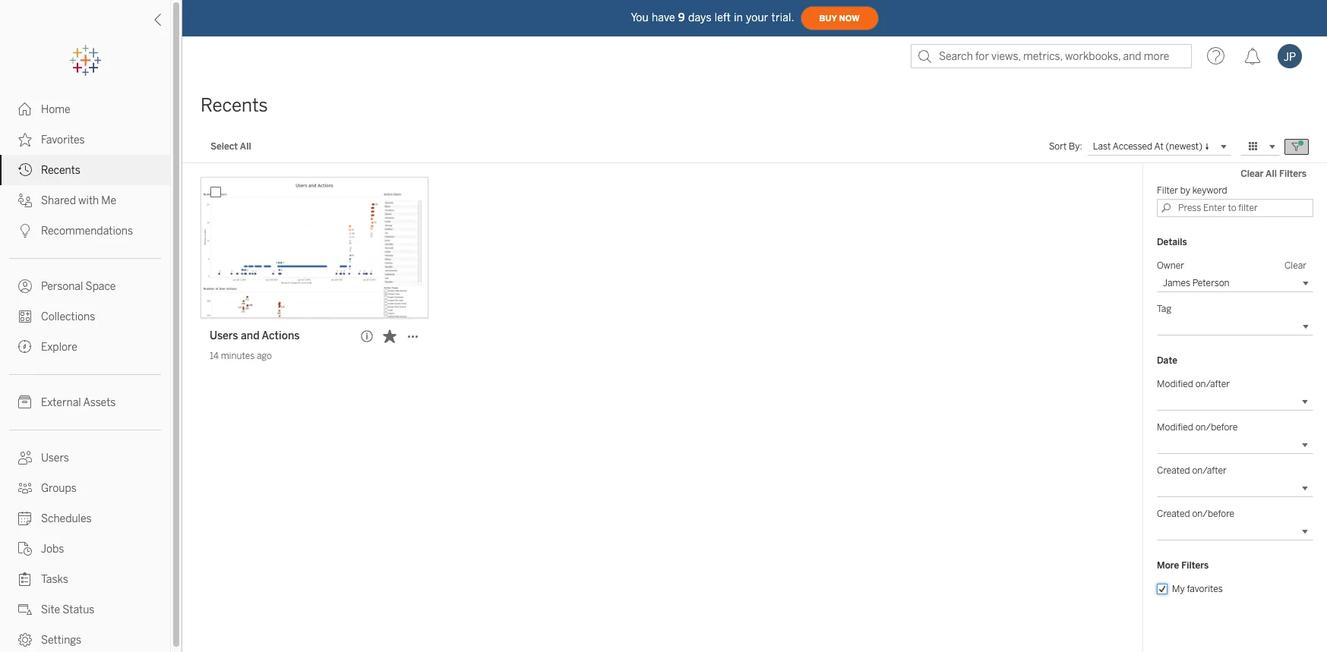 Task type: describe. For each thing, give the bounding box(es) containing it.
on/before for created on/before
[[1192, 509, 1235, 520]]

ago
[[257, 351, 272, 362]]

james
[[1163, 278, 1190, 289]]

modified for modified on/before
[[1157, 422, 1193, 433]]

at
[[1154, 141, 1164, 151]]

clear all filters
[[1241, 169, 1307, 179]]

by text only_f5he34f image for jobs
[[18, 542, 32, 556]]

my favorites
[[1172, 584, 1223, 595]]

tag
[[1157, 304, 1172, 315]]

clear for clear all filters
[[1241, 169, 1264, 179]]

Created on/after text field
[[1157, 479, 1314, 498]]

date
[[1157, 356, 1177, 366]]

james peterson button
[[1157, 274, 1314, 292]]

14 minutes ago
[[210, 351, 272, 362]]

by text only_f5he34f image for tasks
[[18, 573, 32, 586]]

trial.
[[772, 11, 794, 24]]

home link
[[0, 94, 170, 125]]

by text only_f5he34f image for home
[[18, 103, 32, 116]]

1 vertical spatial filters
[[1182, 561, 1209, 571]]

1 horizontal spatial recents
[[201, 94, 268, 116]]

settings
[[41, 634, 81, 647]]

you
[[631, 11, 649, 24]]

by text only_f5he34f image for shared with me
[[18, 194, 32, 207]]

buy now button
[[800, 6, 879, 30]]

site status link
[[0, 595, 170, 625]]

(newest)
[[1166, 141, 1203, 151]]

groups
[[41, 482, 77, 495]]

tasks link
[[0, 564, 170, 595]]

accessed
[[1113, 141, 1153, 151]]

space
[[86, 280, 116, 293]]

external assets
[[41, 397, 116, 409]]

on/after for created on/after
[[1192, 466, 1227, 476]]

last accessed at (newest) button
[[1087, 138, 1231, 156]]

created on/after
[[1157, 466, 1227, 476]]

personal space
[[41, 280, 116, 293]]

recommendations
[[41, 225, 133, 238]]

all for select
[[240, 141, 251, 152]]

by text only_f5he34f image for favorites
[[18, 133, 32, 147]]

by text only_f5he34f image for groups
[[18, 482, 32, 495]]

clear for clear
[[1285, 261, 1307, 271]]

filters inside button
[[1279, 169, 1307, 179]]

by
[[1180, 185, 1190, 196]]

my
[[1172, 584, 1185, 595]]

with
[[78, 194, 99, 207]]

by text only_f5he34f image for recents
[[18, 163, 32, 177]]

navigation panel element
[[0, 46, 170, 653]]

favorites link
[[0, 125, 170, 155]]

personal
[[41, 280, 83, 293]]

users for users and actions
[[210, 330, 238, 343]]

modified for modified on/after
[[1157, 379, 1193, 390]]

last accessed at (newest)
[[1093, 141, 1203, 151]]

peterson
[[1193, 278, 1230, 289]]

Created on/before text field
[[1157, 523, 1314, 541]]

sort
[[1049, 141, 1067, 152]]

users for users
[[41, 452, 69, 465]]

created for created on/after
[[1157, 466, 1190, 476]]

collections link
[[0, 302, 170, 332]]

main navigation. press the up and down arrow keys to access links. element
[[0, 94, 170, 653]]

recents link
[[0, 155, 170, 185]]

by text only_f5he34f image for collections
[[18, 310, 32, 324]]

settings link
[[0, 625, 170, 653]]



Task type: locate. For each thing, give the bounding box(es) containing it.
all right select
[[240, 141, 251, 152]]

groups link
[[0, 473, 170, 504]]

1 vertical spatial on/before
[[1192, 509, 1235, 520]]

explore
[[41, 341, 77, 354]]

1 vertical spatial modified
[[1157, 422, 1193, 433]]

buy now
[[819, 13, 860, 23]]

1 by text only_f5he34f image from the top
[[18, 103, 32, 116]]

select all button
[[201, 138, 261, 156]]

by text only_f5he34f image for recommendations
[[18, 224, 32, 238]]

4 by text only_f5he34f image from the top
[[18, 224, 32, 238]]

keyword
[[1192, 185, 1227, 196]]

by text only_f5he34f image left schedules on the left bottom of page
[[18, 512, 32, 526]]

by text only_f5he34f image inside recommendations link
[[18, 224, 32, 238]]

more filters
[[1157, 561, 1209, 571]]

1 horizontal spatial clear
[[1285, 261, 1307, 271]]

by text only_f5he34f image inside external assets "link"
[[18, 396, 32, 409]]

all up the "filter by keyword" text field
[[1266, 169, 1277, 179]]

personal space link
[[0, 271, 170, 302]]

jobs
[[41, 543, 64, 556]]

by text only_f5he34f image left tasks
[[18, 573, 32, 586]]

0 vertical spatial filters
[[1279, 169, 1307, 179]]

on/after for modified on/after
[[1195, 379, 1230, 390]]

all for clear
[[1266, 169, 1277, 179]]

home
[[41, 103, 70, 116]]

filter
[[1157, 185, 1178, 196]]

schedules link
[[0, 504, 170, 534]]

by text only_f5he34f image inside users link
[[18, 451, 32, 465]]

status
[[62, 604, 94, 617]]

by text only_f5he34f image for site status
[[18, 603, 32, 617]]

external
[[41, 397, 81, 409]]

1 horizontal spatial users
[[210, 330, 238, 343]]

on/before up created on/before text box on the right of the page
[[1192, 509, 1235, 520]]

by:
[[1069, 141, 1082, 152]]

clear all filters button
[[1234, 165, 1314, 183]]

last
[[1093, 141, 1111, 151]]

1 by text only_f5he34f image from the top
[[18, 163, 32, 177]]

1 vertical spatial users
[[41, 452, 69, 465]]

0 vertical spatial all
[[240, 141, 251, 152]]

by text only_f5he34f image inside site status link
[[18, 603, 32, 617]]

shared with me link
[[0, 185, 170, 216]]

1 vertical spatial recents
[[41, 164, 80, 177]]

9 by text only_f5he34f image from the top
[[18, 603, 32, 617]]

1 created from the top
[[1157, 466, 1190, 476]]

by text only_f5he34f image
[[18, 103, 32, 116], [18, 133, 32, 147], [18, 194, 32, 207], [18, 224, 32, 238], [18, 396, 32, 409], [18, 542, 32, 556], [18, 634, 32, 647]]

days
[[688, 11, 712, 24]]

owner
[[1157, 261, 1184, 271]]

clear up james peterson popup button at the right top of page
[[1285, 261, 1307, 271]]

0 vertical spatial recents
[[201, 94, 268, 116]]

filters up the "filter by keyword" text field
[[1279, 169, 1307, 179]]

0 vertical spatial on/after
[[1195, 379, 1230, 390]]

minutes
[[221, 351, 255, 362]]

select all
[[210, 141, 251, 152]]

by text only_f5he34f image inside tasks "link"
[[18, 573, 32, 586]]

3 by text only_f5he34f image from the top
[[18, 310, 32, 324]]

1 vertical spatial all
[[1266, 169, 1277, 179]]

Filter by keyword text field
[[1157, 199, 1314, 217]]

by text only_f5he34f image left personal
[[18, 280, 32, 293]]

favorites
[[1187, 584, 1223, 595]]

by text only_f5he34f image inside the settings link
[[18, 634, 32, 647]]

created
[[1157, 466, 1190, 476], [1157, 509, 1190, 520]]

8 by text only_f5he34f image from the top
[[18, 573, 32, 586]]

users up 14
[[210, 330, 238, 343]]

recommendations link
[[0, 216, 170, 246]]

tasks
[[41, 574, 68, 586]]

clear button
[[1278, 258, 1314, 273]]

grid view image
[[1247, 140, 1260, 153]]

modified up created on/after
[[1157, 422, 1193, 433]]

by text only_f5he34f image for users
[[18, 451, 32, 465]]

sort by:
[[1049, 141, 1082, 152]]

by text only_f5he34f image for explore
[[18, 340, 32, 354]]

by text only_f5he34f image for settings
[[18, 634, 32, 647]]

shared with me
[[41, 194, 116, 207]]

your
[[746, 11, 769, 24]]

by text only_f5he34f image inside favorites link
[[18, 133, 32, 147]]

buy
[[819, 13, 837, 23]]

explore link
[[0, 332, 170, 362]]

by text only_f5he34f image inside the personal space "link"
[[18, 280, 32, 293]]

2 by text only_f5he34f image from the top
[[18, 280, 32, 293]]

created for created on/before
[[1157, 509, 1190, 520]]

Modified on/before text field
[[1157, 436, 1314, 454]]

by text only_f5he34f image left collections
[[18, 310, 32, 324]]

shared
[[41, 194, 76, 207]]

select
[[210, 141, 238, 152]]

5 by text only_f5he34f image from the top
[[18, 451, 32, 465]]

by text only_f5he34f image for external assets
[[18, 396, 32, 409]]

assets
[[83, 397, 116, 409]]

recents up shared
[[41, 164, 80, 177]]

4 by text only_f5he34f image from the top
[[18, 340, 32, 354]]

schedules
[[41, 513, 92, 526]]

site status
[[41, 604, 94, 617]]

james peterson
[[1163, 278, 1230, 289]]

Modified on/after text field
[[1157, 393, 1314, 411]]

users and actions
[[210, 330, 300, 343]]

7 by text only_f5he34f image from the top
[[18, 512, 32, 526]]

by text only_f5he34f image down favorites link
[[18, 163, 32, 177]]

now
[[839, 13, 860, 23]]

jobs link
[[0, 534, 170, 564]]

clear inside button
[[1241, 169, 1264, 179]]

by text only_f5he34f image left shared
[[18, 194, 32, 207]]

modified on/after
[[1157, 379, 1230, 390]]

by text only_f5he34f image up groups link
[[18, 451, 32, 465]]

6 by text only_f5he34f image from the top
[[18, 482, 32, 495]]

14
[[210, 351, 219, 362]]

1 horizontal spatial all
[[1266, 169, 1277, 179]]

created up "created on/before"
[[1157, 466, 1190, 476]]

0 vertical spatial users
[[210, 330, 238, 343]]

by text only_f5he34f image inside jobs link
[[18, 542, 32, 556]]

on/after up 'created on/after' "text box"
[[1192, 466, 1227, 476]]

by text only_f5he34f image inside home link
[[18, 103, 32, 116]]

actions
[[262, 330, 300, 343]]

by text only_f5he34f image left jobs
[[18, 542, 32, 556]]

by text only_f5he34f image left recommendations
[[18, 224, 32, 238]]

by text only_f5he34f image inside collections link
[[18, 310, 32, 324]]

you have 9 days left in your trial.
[[631, 11, 794, 24]]

by text only_f5he34f image for schedules
[[18, 512, 32, 526]]

collections
[[41, 311, 95, 324]]

by text only_f5he34f image
[[18, 163, 32, 177], [18, 280, 32, 293], [18, 310, 32, 324], [18, 340, 32, 354], [18, 451, 32, 465], [18, 482, 32, 495], [18, 512, 32, 526], [18, 573, 32, 586], [18, 603, 32, 617]]

by text only_f5he34f image for personal space
[[18, 280, 32, 293]]

clear inside "button"
[[1285, 261, 1307, 271]]

users
[[210, 330, 238, 343], [41, 452, 69, 465]]

0 vertical spatial clear
[[1241, 169, 1264, 179]]

by text only_f5he34f image inside recents link
[[18, 163, 32, 177]]

1 modified from the top
[[1157, 379, 1193, 390]]

on/before up the modified on/before text box
[[1195, 422, 1238, 433]]

on/after up modified on/after text field
[[1195, 379, 1230, 390]]

created on/before
[[1157, 509, 1235, 520]]

recents inside 'main navigation. press the up and down arrow keys to access links.' element
[[41, 164, 80, 177]]

in
[[734, 11, 743, 24]]

by text only_f5he34f image left "site"
[[18, 603, 32, 617]]

2 modified from the top
[[1157, 422, 1193, 433]]

recents up select all button
[[201, 94, 268, 116]]

7 by text only_f5he34f image from the top
[[18, 634, 32, 647]]

by text only_f5he34f image left external
[[18, 396, 32, 409]]

users inside users link
[[41, 452, 69, 465]]

0 horizontal spatial users
[[41, 452, 69, 465]]

modified on/before
[[1157, 422, 1238, 433]]

2 created from the top
[[1157, 509, 1190, 520]]

6 by text only_f5he34f image from the top
[[18, 542, 32, 556]]

3 by text only_f5he34f image from the top
[[18, 194, 32, 207]]

external assets link
[[0, 387, 170, 418]]

by text only_f5he34f image left explore
[[18, 340, 32, 354]]

1 vertical spatial created
[[1157, 509, 1190, 520]]

0 vertical spatial modified
[[1157, 379, 1193, 390]]

filters up my favorites
[[1182, 561, 1209, 571]]

users up groups
[[41, 452, 69, 465]]

more
[[1157, 561, 1179, 571]]

by text only_f5he34f image inside explore link
[[18, 340, 32, 354]]

Search for views, metrics, workbooks, and more text field
[[911, 44, 1192, 68]]

filters
[[1279, 169, 1307, 179], [1182, 561, 1209, 571]]

by text only_f5he34f image inside schedules link
[[18, 512, 32, 526]]

0 horizontal spatial recents
[[41, 164, 80, 177]]

filter by keyword
[[1157, 185, 1227, 196]]

clear
[[1241, 169, 1264, 179], [1285, 261, 1307, 271]]

1 vertical spatial on/after
[[1192, 466, 1227, 476]]

on/after
[[1195, 379, 1230, 390], [1192, 466, 1227, 476]]

by text only_f5he34f image left the home
[[18, 103, 32, 116]]

and
[[241, 330, 260, 343]]

by text only_f5he34f image inside groups link
[[18, 482, 32, 495]]

0 horizontal spatial all
[[240, 141, 251, 152]]

left
[[715, 11, 731, 24]]

1 vertical spatial clear
[[1285, 261, 1307, 271]]

modified down date
[[1157, 379, 1193, 390]]

me
[[101, 194, 116, 207]]

details
[[1157, 237, 1187, 248]]

0 horizontal spatial filters
[[1182, 561, 1209, 571]]

2 by text only_f5he34f image from the top
[[18, 133, 32, 147]]

9
[[678, 11, 685, 24]]

0 horizontal spatial clear
[[1241, 169, 1264, 179]]

users link
[[0, 443, 170, 473]]

5 by text only_f5he34f image from the top
[[18, 396, 32, 409]]

recents
[[201, 94, 268, 116], [41, 164, 80, 177]]

0 vertical spatial created
[[1157, 466, 1190, 476]]

by text only_f5he34f image left groups
[[18, 482, 32, 495]]

favorites
[[41, 134, 85, 147]]

clear down grid view icon
[[1241, 169, 1264, 179]]

all
[[240, 141, 251, 152], [1266, 169, 1277, 179]]

by text only_f5he34f image left settings
[[18, 634, 32, 647]]

on/before for modified on/before
[[1195, 422, 1238, 433]]

have
[[652, 11, 675, 24]]

by text only_f5he34f image inside shared with me link
[[18, 194, 32, 207]]

modified
[[1157, 379, 1193, 390], [1157, 422, 1193, 433]]

created down created on/after
[[1157, 509, 1190, 520]]

site
[[41, 604, 60, 617]]

by text only_f5he34f image left favorites
[[18, 133, 32, 147]]

0 vertical spatial on/before
[[1195, 422, 1238, 433]]

1 horizontal spatial filters
[[1279, 169, 1307, 179]]



Task type: vqa. For each thing, say whether or not it's contained in the screenshot.
on/after related to Modified on/after
yes



